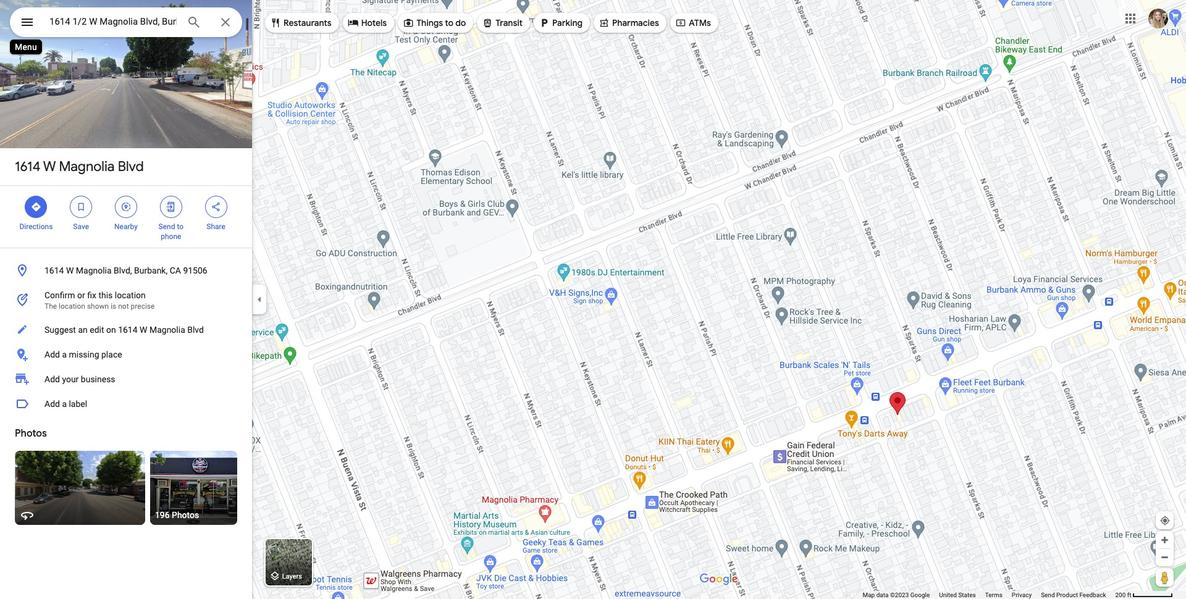 Task type: vqa. For each thing, say whether or not it's contained in the screenshot.


Task type: locate. For each thing, give the bounding box(es) containing it.
not
[[118, 302, 129, 311]]

send left product at the bottom right of the page
[[1042, 592, 1055, 599]]

1 vertical spatial add
[[45, 375, 60, 384]]

1614 for 1614 w magnolia blvd
[[15, 158, 40, 176]]

1614 right on
[[118, 325, 138, 335]]

1 horizontal spatial photos
[[172, 511, 199, 520]]

w for 1614 w magnolia blvd
[[43, 158, 56, 176]]

add a missing place
[[45, 350, 122, 360]]

1 vertical spatial photos
[[172, 511, 199, 520]]

magnolia for blvd
[[59, 158, 115, 176]]

1 add from the top
[[45, 350, 60, 360]]

on
[[106, 325, 116, 335]]

place
[[101, 350, 122, 360]]

0 horizontal spatial send
[[159, 223, 175, 231]]

1 horizontal spatial w
[[66, 266, 74, 276]]

add down suggest
[[45, 350, 60, 360]]

united states
[[940, 592, 976, 599]]

0 vertical spatial to
[[445, 17, 454, 28]]

1 vertical spatial blvd
[[187, 325, 204, 335]]

confirm
[[45, 291, 75, 300]]

0 vertical spatial magnolia
[[59, 158, 115, 176]]

0 vertical spatial location
[[115, 291, 146, 300]]

hotels
[[361, 17, 387, 28]]

196 photos button
[[150, 451, 237, 525]]

nearby
[[114, 223, 138, 231]]

your
[[62, 375, 79, 384]]

magnolia up the 
[[59, 158, 115, 176]]

 hotels
[[348, 16, 387, 30]]

0 horizontal spatial to
[[177, 223, 184, 231]]

2 vertical spatial add
[[45, 399, 60, 409]]

2 a from the top
[[62, 399, 67, 409]]

share
[[207, 223, 226, 231]]

0 vertical spatial 1614
[[15, 158, 40, 176]]

add left your
[[45, 375, 60, 384]]

blvd down 91506
[[187, 325, 204, 335]]

add a missing place button
[[0, 342, 252, 367]]

1 horizontal spatial blvd
[[187, 325, 204, 335]]

0 vertical spatial blvd
[[118, 158, 144, 176]]

states
[[959, 592, 976, 599]]

burbank,
[[134, 266, 168, 276]]

suggest
[[45, 325, 76, 335]]

1 horizontal spatial location
[[115, 291, 146, 300]]


[[403, 16, 414, 30]]

None field
[[49, 14, 177, 29]]

send for send product feedback
[[1042, 592, 1055, 599]]

phone
[[161, 232, 181, 241]]

1 vertical spatial a
[[62, 399, 67, 409]]

1 horizontal spatial 1614
[[45, 266, 64, 276]]

1614 up confirm
[[45, 266, 64, 276]]

location up not
[[115, 291, 146, 300]]

transit
[[496, 17, 523, 28]]

location
[[115, 291, 146, 300], [59, 302, 85, 311]]

send up phone
[[159, 223, 175, 231]]

w
[[43, 158, 56, 176], [66, 266, 74, 276], [140, 325, 147, 335]]

product
[[1057, 592, 1079, 599]]

blvd inside button
[[187, 325, 204, 335]]

layers
[[282, 573, 302, 581]]

1 horizontal spatial to
[[445, 17, 454, 28]]

 atms
[[676, 16, 711, 30]]

0 vertical spatial send
[[159, 223, 175, 231]]

magnolia
[[59, 158, 115, 176], [76, 266, 112, 276], [150, 325, 185, 335]]

0 vertical spatial add
[[45, 350, 60, 360]]

2 vertical spatial 1614
[[118, 325, 138, 335]]

footer
[[863, 592, 1116, 600]]

photos
[[15, 428, 47, 440], [172, 511, 199, 520]]

1 horizontal spatial send
[[1042, 592, 1055, 599]]


[[166, 200, 177, 214]]

map data ©2023 google
[[863, 592, 930, 599]]

200 ft button
[[1116, 592, 1174, 599]]

3 add from the top
[[45, 399, 60, 409]]

a left label
[[62, 399, 67, 409]]

to up phone
[[177, 223, 184, 231]]

w down precise
[[140, 325, 147, 335]]

2 vertical spatial w
[[140, 325, 147, 335]]

add a label
[[45, 399, 87, 409]]

suggest an edit on 1614 w magnolia blvd button
[[0, 318, 252, 342]]

missing
[[69, 350, 99, 360]]

location down or
[[59, 302, 85, 311]]

0 horizontal spatial 1614
[[15, 158, 40, 176]]

1 vertical spatial w
[[66, 266, 74, 276]]

united states button
[[940, 592, 976, 600]]

an
[[78, 325, 88, 335]]

2 horizontal spatial w
[[140, 325, 147, 335]]

w up confirm
[[66, 266, 74, 276]]

add
[[45, 350, 60, 360], [45, 375, 60, 384], [45, 399, 60, 409]]

1614 w magnolia blvd, burbank, ca 91506 button
[[0, 258, 252, 283]]

send product feedback button
[[1042, 592, 1107, 600]]

1 vertical spatial to
[[177, 223, 184, 231]]

add left label
[[45, 399, 60, 409]]

send product feedback
[[1042, 592, 1107, 599]]

2 add from the top
[[45, 375, 60, 384]]

collapse side panel image
[[253, 293, 266, 307]]

1 vertical spatial magnolia
[[76, 266, 112, 276]]

©2023
[[891, 592, 909, 599]]

actions for 1614 w magnolia blvd region
[[0, 186, 252, 248]]

1 vertical spatial 1614
[[45, 266, 64, 276]]

none field inside the 1614 1/2 w magnolia blvd, burbank, ca 91506 field
[[49, 14, 177, 29]]

privacy button
[[1012, 592, 1032, 600]]

0 vertical spatial w
[[43, 158, 56, 176]]

0 horizontal spatial location
[[59, 302, 85, 311]]

photos down add a label
[[15, 428, 47, 440]]

0 horizontal spatial w
[[43, 158, 56, 176]]

send inside send to phone
[[159, 223, 175, 231]]

2 horizontal spatial 1614
[[118, 325, 138, 335]]

0 vertical spatial a
[[62, 350, 67, 360]]

 transit
[[482, 16, 523, 30]]

magnolia down precise
[[150, 325, 185, 335]]

ca
[[170, 266, 181, 276]]

0 horizontal spatial photos
[[15, 428, 47, 440]]

0 vertical spatial photos
[[15, 428, 47, 440]]

1614 up the 
[[15, 158, 40, 176]]

to left do
[[445, 17, 454, 28]]

send inside button
[[1042, 592, 1055, 599]]

1 vertical spatial send
[[1042, 592, 1055, 599]]

add for add a label
[[45, 399, 60, 409]]

footer containing map data ©2023 google
[[863, 592, 1116, 600]]

photos right 196
[[172, 511, 199, 520]]

google
[[911, 592, 930, 599]]

a
[[62, 350, 67, 360], [62, 399, 67, 409]]

blvd up 
[[118, 158, 144, 176]]

send
[[159, 223, 175, 231], [1042, 592, 1055, 599]]

add a label button
[[0, 392, 252, 417]]

a left missing
[[62, 350, 67, 360]]

blvd
[[118, 158, 144, 176], [187, 325, 204, 335]]

1614 w magnolia blvd main content
[[0, 0, 252, 600]]

w up directions at the left
[[43, 158, 56, 176]]

save
[[73, 223, 89, 231]]

data
[[877, 592, 889, 599]]

a for label
[[62, 399, 67, 409]]

1 a from the top
[[62, 350, 67, 360]]

magnolia up fix
[[76, 266, 112, 276]]

send to phone
[[159, 223, 184, 241]]

1614 for 1614 w magnolia blvd, burbank, ca 91506
[[45, 266, 64, 276]]

this
[[99, 291, 113, 300]]

to
[[445, 17, 454, 28], [177, 223, 184, 231]]

 restaurants
[[270, 16, 332, 30]]

label
[[69, 399, 87, 409]]



Task type: describe. For each thing, give the bounding box(es) containing it.
do
[[456, 17, 466, 28]]

restaurants
[[284, 17, 332, 28]]

a for missing
[[62, 350, 67, 360]]

atms
[[689, 17, 711, 28]]

1614 w magnolia blvd, burbank, ca 91506
[[45, 266, 207, 276]]

show street view coverage image
[[1157, 569, 1174, 587]]

 button
[[10, 7, 45, 40]]

 parking
[[539, 16, 583, 30]]

1 vertical spatial location
[[59, 302, 85, 311]]

or
[[77, 291, 85, 300]]

200 ft
[[1116, 592, 1132, 599]]

feedback
[[1080, 592, 1107, 599]]

200
[[1116, 592, 1126, 599]]


[[676, 16, 687, 30]]

 search field
[[10, 7, 242, 40]]

91506
[[183, 266, 207, 276]]

google account: michelle dermenjian  
(michelle.dermenjian@adept.ai) image
[[1149, 8, 1169, 28]]

1614 1/2 W Magnolia Blvd, Burbank, CA 91506 field
[[10, 7, 242, 37]]

things
[[417, 17, 443, 28]]

parking
[[553, 17, 583, 28]]


[[539, 16, 550, 30]]


[[76, 200, 87, 214]]

map
[[863, 592, 875, 599]]

add for add your business
[[45, 375, 60, 384]]


[[211, 200, 222, 214]]


[[20, 14, 35, 31]]

add your business
[[45, 375, 115, 384]]


[[348, 16, 359, 30]]

show your location image
[[1160, 516, 1171, 527]]

edit
[[90, 325, 104, 335]]

shown
[[87, 302, 109, 311]]

business
[[81, 375, 115, 384]]

fix
[[87, 291, 96, 300]]

confirm or fix this location the location shown is not precise
[[45, 291, 155, 311]]

zoom out image
[[1161, 553, 1170, 562]]

photos inside 196 photos button
[[172, 511, 199, 520]]

united
[[940, 592, 957, 599]]


[[121, 200, 132, 214]]

196 photos
[[155, 511, 199, 520]]

directions
[[19, 223, 53, 231]]


[[31, 200, 42, 214]]

send for send to phone
[[159, 223, 175, 231]]

magnolia for blvd,
[[76, 266, 112, 276]]

to inside send to phone
[[177, 223, 184, 231]]

privacy
[[1012, 592, 1032, 599]]

terms
[[986, 592, 1003, 599]]


[[482, 16, 493, 30]]

google maps element
[[0, 0, 1187, 600]]

1614 w magnolia blvd
[[15, 158, 144, 176]]

suggest an edit on 1614 w magnolia blvd
[[45, 325, 204, 335]]

footer inside the google maps element
[[863, 592, 1116, 600]]

the
[[45, 302, 57, 311]]

blvd,
[[114, 266, 132, 276]]

 pharmacies
[[599, 16, 659, 30]]

196
[[155, 511, 170, 520]]

pharmacies
[[613, 17, 659, 28]]

zoom in image
[[1161, 536, 1170, 545]]

 things to do
[[403, 16, 466, 30]]

to inside  things to do
[[445, 17, 454, 28]]

add your business link
[[0, 367, 252, 392]]

precise
[[131, 302, 155, 311]]


[[599, 16, 610, 30]]

terms button
[[986, 592, 1003, 600]]


[[270, 16, 281, 30]]

add for add a missing place
[[45, 350, 60, 360]]

is
[[111, 302, 116, 311]]

2 vertical spatial magnolia
[[150, 325, 185, 335]]

ft
[[1128, 592, 1132, 599]]

w for 1614 w magnolia blvd, burbank, ca 91506
[[66, 266, 74, 276]]

0 horizontal spatial blvd
[[118, 158, 144, 176]]



